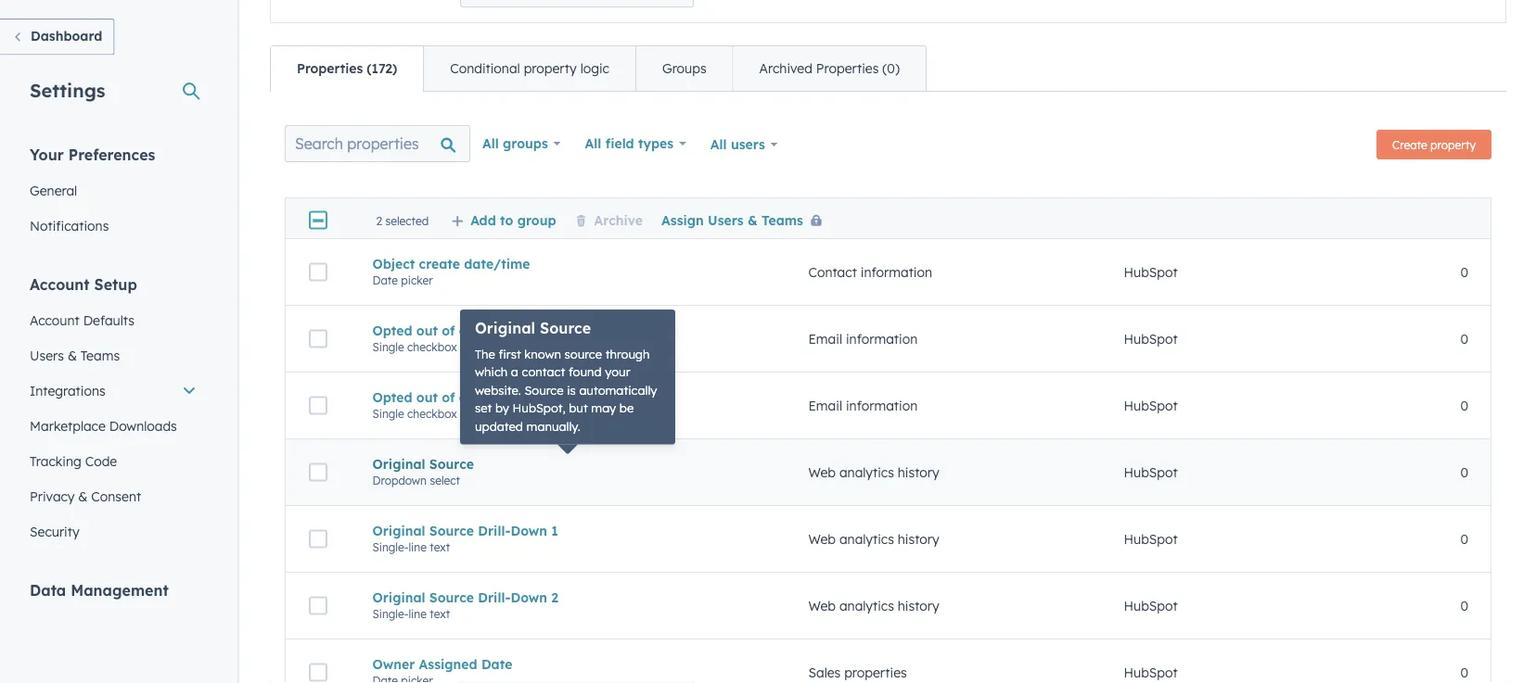Task type: vqa. For each thing, say whether or not it's contained in the screenshot.
"your" inside the 'Ad sequence Get notified when your ad sequence ads are automatically started or paused based on the criteria you set up.'
no



Task type: locate. For each thing, give the bounding box(es) containing it.
2 web from the top
[[808, 531, 836, 547]]

original for original source
[[372, 456, 425, 472]]

integrations button
[[19, 373, 208, 409]]

all groups button
[[470, 125, 573, 162]]

1 account from the top
[[30, 275, 90, 294]]

1 horizontal spatial properties
[[816, 60, 879, 77]]

original up first
[[475, 319, 535, 338]]

1 vertical spatial text
[[430, 607, 450, 621]]

of for email:
[[442, 389, 455, 406]]

1 vertical spatial email information
[[808, 398, 918, 414]]

0 vertical spatial drill-
[[478, 523, 511, 539]]

opted up original source dropdown select
[[372, 389, 412, 406]]

2 down from the top
[[511, 590, 547, 606]]

out
[[416, 323, 438, 339], [416, 389, 438, 406]]

source inside original source dropdown select
[[429, 456, 474, 472]]

1 text from the top
[[430, 541, 450, 554]]

users
[[731, 136, 765, 153]]

0 vertical spatial teams
[[762, 212, 803, 228]]

0
[[1460, 264, 1468, 280], [1460, 331, 1468, 347], [1460, 398, 1468, 414], [1460, 464, 1468, 481], [1460, 531, 1468, 547], [1460, 598, 1468, 614], [1460, 665, 1468, 681]]

to
[[500, 212, 513, 228], [532, 389, 546, 406]]

users & teams
[[30, 347, 120, 364]]

marketplace downloads link
[[19, 409, 208, 444]]

0 vertical spatial date
[[372, 273, 398, 287]]

0 horizontal spatial property
[[524, 60, 577, 77]]

teams down 'users'
[[762, 212, 803, 228]]

2 email from the top
[[808, 398, 842, 414]]

2 down 1
[[551, 590, 558, 606]]

2 checkbox from the top
[[407, 407, 457, 421]]

single- down dropdown
[[372, 541, 409, 554]]

drill- inside original source drill-down 1 single-line text
[[478, 523, 511, 539]]

web analytics history for 2
[[808, 598, 939, 614]]

0 horizontal spatial teams
[[81, 347, 120, 364]]

3 history from the top
[[898, 598, 939, 614]]

by
[[495, 401, 509, 416]]

line up owner
[[409, 607, 427, 621]]

opted for opted out of email marketing information
[[372, 323, 412, 339]]

1 opted from the top
[[372, 323, 412, 339]]

Search search field
[[285, 125, 470, 162]]

opted inside opted out of email marketing information single checkbox
[[372, 323, 412, 339]]

5 hubspot from the top
[[1124, 531, 1178, 547]]

be
[[619, 401, 634, 416]]

0 for 2
[[1460, 598, 1468, 614]]

properties
[[844, 665, 907, 681]]

1 vertical spatial 2
[[551, 590, 558, 606]]

0 vertical spatial of
[[442, 323, 455, 339]]

3 0 from the top
[[1460, 398, 1468, 414]]

2 drill- from the top
[[478, 590, 511, 606]]

3 web from the top
[[808, 598, 836, 614]]

original inside original source drill-down 1 single-line text
[[372, 523, 425, 539]]

2 selected
[[376, 214, 429, 227]]

2 analytics from the top
[[839, 531, 894, 547]]

1 vertical spatial web
[[808, 531, 836, 547]]

history for 2
[[898, 598, 939, 614]]

2 out from the top
[[416, 389, 438, 406]]

all
[[482, 135, 499, 152], [585, 135, 601, 152], [710, 136, 727, 153]]

1 0 from the top
[[1460, 264, 1468, 280]]

0 vertical spatial text
[[430, 541, 450, 554]]

email for opted out of email: one to one
[[808, 398, 842, 414]]

information inside opted out of email marketing information single checkbox
[[570, 323, 647, 339]]

1 horizontal spatial 2
[[551, 590, 558, 606]]

text up original source drill-down 2 single-line text
[[430, 541, 450, 554]]

original source the first known source through which a contact found your website. source is automatically set by hubspot, but may be updated manually.
[[475, 319, 657, 434]]

all for all field types
[[585, 135, 601, 152]]

all field types button
[[573, 125, 698, 162]]

0 horizontal spatial all
[[482, 135, 499, 152]]

2 single from the top
[[372, 407, 404, 421]]

out inside opted out of email marketing information single checkbox
[[416, 323, 438, 339]]

properties left "(0)"
[[816, 60, 879, 77]]

downloads
[[109, 418, 177, 434]]

6 hubspot from the top
[[1124, 598, 1178, 614]]

tab panel
[[270, 91, 1506, 684]]

line inside original source drill-down 2 single-line text
[[409, 607, 427, 621]]

text inside original source drill-down 2 single-line text
[[430, 607, 450, 621]]

2 single- from the top
[[372, 607, 409, 621]]

2 left selected
[[376, 214, 382, 227]]

2 vertical spatial history
[[898, 598, 939, 614]]

2 account from the top
[[30, 312, 80, 328]]

1 email from the top
[[808, 331, 842, 347]]

1 vertical spatial analytics
[[839, 531, 894, 547]]

security link
[[19, 514, 208, 550]]

3 web analytics history from the top
[[808, 598, 939, 614]]

out for email:
[[416, 389, 438, 406]]

account up users & teams
[[30, 312, 80, 328]]

information for object create date/time
[[861, 264, 932, 280]]

0 vertical spatial web
[[808, 464, 836, 481]]

contact
[[522, 365, 565, 380]]

original for original source drill-down 2
[[372, 590, 425, 606]]

1 single- from the top
[[372, 541, 409, 554]]

source down select
[[429, 523, 474, 539]]

line for original source drill-down 2
[[409, 607, 427, 621]]

down down the original source drill-down 1 button
[[511, 590, 547, 606]]

1 vertical spatial users
[[30, 347, 64, 364]]

property inside button
[[1430, 138, 1476, 152]]

4 0 from the top
[[1460, 464, 1468, 481]]

1 vertical spatial opted
[[372, 389, 412, 406]]

1 single from the top
[[372, 340, 404, 354]]

2 0 from the top
[[1460, 331, 1468, 347]]

the
[[475, 346, 495, 362]]

0 horizontal spatial to
[[500, 212, 513, 228]]

2 opted from the top
[[372, 389, 412, 406]]

of inside opted out of email: one to one single checkbox
[[442, 389, 455, 406]]

down inside original source drill-down 1 single-line text
[[511, 523, 547, 539]]

5 0 from the top
[[1460, 531, 1468, 547]]

out left the email
[[416, 323, 438, 339]]

marketplace
[[30, 418, 106, 434]]

text up owner assigned date
[[430, 607, 450, 621]]

source down original source drill-down 1 single-line text
[[429, 590, 474, 606]]

text for original source drill-down 2
[[430, 607, 450, 621]]

0 vertical spatial history
[[898, 464, 939, 481]]

property for create
[[1430, 138, 1476, 152]]

web for 1
[[808, 531, 836, 547]]

checkbox left set at the bottom
[[407, 407, 457, 421]]

source down contact
[[524, 383, 563, 398]]

text
[[430, 541, 450, 554], [430, 607, 450, 621]]

down for 2
[[511, 590, 547, 606]]

drill- down original source drill-down 1 single-line text
[[478, 590, 511, 606]]

single down 'picker'
[[372, 340, 404, 354]]

property right create
[[1430, 138, 1476, 152]]

email
[[459, 323, 495, 339]]

original source drill-down 1 button
[[372, 523, 764, 539]]

opted out of email marketing information button
[[372, 323, 764, 339]]

1 horizontal spatial &
[[78, 488, 88, 505]]

users
[[708, 212, 744, 228], [30, 347, 64, 364]]

email information for opted out of email: one to one
[[808, 398, 918, 414]]

select
[[430, 474, 460, 488]]

email:
[[459, 389, 498, 406]]

0 vertical spatial email information
[[808, 331, 918, 347]]

email for opted out of email marketing information
[[808, 331, 842, 347]]

0 vertical spatial web analytics history
[[808, 464, 939, 481]]

analytics
[[839, 464, 894, 481], [839, 531, 894, 547], [839, 598, 894, 614]]

all left 'users'
[[710, 136, 727, 153]]

your
[[30, 145, 64, 164]]

your preferences
[[30, 145, 155, 164]]

drill- inside original source drill-down 2 single-line text
[[478, 590, 511, 606]]

1 checkbox from the top
[[407, 340, 457, 354]]

2 of from the top
[[442, 389, 455, 406]]

0 vertical spatial single-
[[372, 541, 409, 554]]

date down object
[[372, 273, 398, 287]]

1 vertical spatial email
[[808, 398, 842, 414]]

1 properties from the left
[[297, 60, 363, 77]]

original inside original source dropdown select
[[372, 456, 425, 472]]

down
[[511, 523, 547, 539], [511, 590, 547, 606]]

preferences
[[68, 145, 155, 164]]

2 line from the top
[[409, 607, 427, 621]]

hubspot for one
[[1124, 398, 1178, 414]]

single up original source dropdown select
[[372, 407, 404, 421]]

down inside original source drill-down 2 single-line text
[[511, 590, 547, 606]]

original
[[475, 319, 535, 338], [372, 456, 425, 472], [372, 523, 425, 539], [372, 590, 425, 606]]

1 vertical spatial to
[[532, 389, 546, 406]]

automatically
[[579, 383, 657, 398]]

1 vertical spatial checkbox
[[407, 407, 457, 421]]

1 vertical spatial down
[[511, 590, 547, 606]]

1 analytics from the top
[[839, 464, 894, 481]]

0 vertical spatial analytics
[[839, 464, 894, 481]]

0 for picker
[[1460, 264, 1468, 280]]

all groups
[[482, 135, 548, 152]]

single- inside original source drill-down 2 single-line text
[[372, 607, 409, 621]]

picker
[[401, 273, 433, 287]]

email information
[[808, 331, 918, 347], [808, 398, 918, 414]]

1 drill- from the top
[[478, 523, 511, 539]]

1 vertical spatial date
[[481, 656, 512, 673]]

single- inside original source drill-down 1 single-line text
[[372, 541, 409, 554]]

0 horizontal spatial properties
[[297, 60, 363, 77]]

source
[[565, 346, 602, 362]]

2 email information from the top
[[808, 398, 918, 414]]

original inside original source drill-down 2 single-line text
[[372, 590, 425, 606]]

single- for original source drill-down 1
[[372, 541, 409, 554]]

web
[[808, 464, 836, 481], [808, 531, 836, 547], [808, 598, 836, 614]]

2 vertical spatial web analytics history
[[808, 598, 939, 614]]

& right privacy
[[78, 488, 88, 505]]

of left email: at the left bottom of page
[[442, 389, 455, 406]]

2 horizontal spatial all
[[710, 136, 727, 153]]

teams down defaults
[[81, 347, 120, 364]]

1 vertical spatial out
[[416, 389, 438, 406]]

& right assign
[[748, 212, 758, 228]]

0 vertical spatial line
[[409, 541, 427, 554]]

1 vertical spatial account
[[30, 312, 80, 328]]

users right assign
[[708, 212, 744, 228]]

notifications link
[[19, 208, 208, 243]]

conditional property logic link
[[423, 46, 635, 91]]

source
[[540, 319, 591, 338], [524, 383, 563, 398], [429, 456, 474, 472], [429, 523, 474, 539], [429, 590, 474, 606]]

owner assigned date
[[372, 656, 512, 673]]

integrations
[[30, 383, 105, 399]]

date
[[372, 273, 398, 287], [481, 656, 512, 673]]

properties
[[297, 60, 363, 77], [816, 60, 879, 77]]

tab list
[[270, 45, 927, 92]]

users up integrations
[[30, 347, 64, 364]]

all field types
[[585, 135, 673, 152]]

set
[[475, 401, 492, 416]]

1 email information from the top
[[808, 331, 918, 347]]

opted
[[372, 323, 412, 339], [372, 389, 412, 406]]

tracking
[[30, 453, 81, 469]]

2 vertical spatial analytics
[[839, 598, 894, 614]]

source inside original source drill-down 1 single-line text
[[429, 523, 474, 539]]

drill- left 1
[[478, 523, 511, 539]]

1 horizontal spatial all
[[585, 135, 601, 152]]

1 out from the top
[[416, 323, 438, 339]]

down left 1
[[511, 523, 547, 539]]

0 horizontal spatial &
[[68, 347, 77, 364]]

original source drill-down 1 single-line text
[[372, 523, 558, 554]]

1 vertical spatial &
[[68, 347, 77, 364]]

through
[[605, 346, 650, 362]]

source for known
[[540, 319, 591, 338]]

account up account defaults
[[30, 275, 90, 294]]

1 vertical spatial single-
[[372, 607, 409, 621]]

source up source
[[540, 319, 591, 338]]

3 analytics from the top
[[839, 598, 894, 614]]

hubspot for 1
[[1124, 531, 1178, 547]]

0 vertical spatial checkbox
[[407, 340, 457, 354]]

opted down 'picker'
[[372, 323, 412, 339]]

1 vertical spatial drill-
[[478, 590, 511, 606]]

property left logic
[[524, 60, 577, 77]]

tracking code link
[[19, 444, 208, 479]]

add to group
[[470, 212, 556, 228]]

account
[[30, 275, 90, 294], [30, 312, 80, 328]]

all left 'field'
[[585, 135, 601, 152]]

1 vertical spatial history
[[898, 531, 939, 547]]

1 of from the top
[[442, 323, 455, 339]]

& up integrations
[[68, 347, 77, 364]]

property for conditional
[[524, 60, 577, 77]]

assigned
[[419, 656, 477, 673]]

source inside original source drill-down 2 single-line text
[[429, 590, 474, 606]]

analytics for 1
[[839, 531, 894, 547]]

2 text from the top
[[430, 607, 450, 621]]

1 hubspot from the top
[[1124, 264, 1178, 280]]

0 vertical spatial opted
[[372, 323, 412, 339]]

drill- for 2
[[478, 590, 511, 606]]

to right add
[[500, 212, 513, 228]]

1 vertical spatial line
[[409, 607, 427, 621]]

add to group button
[[451, 212, 556, 228]]

2 web analytics history from the top
[[808, 531, 939, 547]]

1 down from the top
[[511, 523, 547, 539]]

1 vertical spatial web analytics history
[[808, 531, 939, 547]]

0 vertical spatial down
[[511, 523, 547, 539]]

types
[[638, 135, 673, 152]]

0 vertical spatial single
[[372, 340, 404, 354]]

1 horizontal spatial to
[[532, 389, 546, 406]]

0 horizontal spatial date
[[372, 273, 398, 287]]

1 line from the top
[[409, 541, 427, 554]]

2 vertical spatial &
[[78, 488, 88, 505]]

line inside original source drill-down 1 single-line text
[[409, 541, 427, 554]]

1 vertical spatial of
[[442, 389, 455, 406]]

tab list containing properties (172)
[[270, 45, 927, 92]]

assign
[[661, 212, 704, 228]]

7 0 from the top
[[1460, 665, 1468, 681]]

6 0 from the top
[[1460, 598, 1468, 614]]

data
[[30, 581, 66, 600]]

single inside opted out of email: one to one single checkbox
[[372, 407, 404, 421]]

which
[[475, 365, 508, 380]]

to left one at the left of the page
[[532, 389, 546, 406]]

0 horizontal spatial users
[[30, 347, 64, 364]]

2 history from the top
[[898, 531, 939, 547]]

hubspot for 2
[[1124, 598, 1178, 614]]

1 vertical spatial single
[[372, 407, 404, 421]]

original up dropdown
[[372, 456, 425, 472]]

out left email: at the left bottom of page
[[416, 389, 438, 406]]

date/time
[[464, 256, 530, 272]]

checkbox left "the"
[[407, 340, 457, 354]]

text inside original source drill-down 1 single-line text
[[430, 541, 450, 554]]

1 horizontal spatial users
[[708, 212, 744, 228]]

logic
[[580, 60, 609, 77]]

1 horizontal spatial property
[[1430, 138, 1476, 152]]

of inside opted out of email marketing information single checkbox
[[442, 323, 455, 339]]

original down dropdown
[[372, 523, 425, 539]]

history
[[898, 464, 939, 481], [898, 531, 939, 547], [898, 598, 939, 614]]

original up owner
[[372, 590, 425, 606]]

0 vertical spatial account
[[30, 275, 90, 294]]

0 vertical spatial out
[[416, 323, 438, 339]]

0 vertical spatial 2
[[376, 214, 382, 227]]

0 vertical spatial email
[[808, 331, 842, 347]]

line down dropdown
[[409, 541, 427, 554]]

1 vertical spatial teams
[[81, 347, 120, 364]]

properties left "(172)"
[[297, 60, 363, 77]]

information
[[861, 264, 932, 280], [570, 323, 647, 339], [846, 331, 918, 347], [846, 398, 918, 414]]

hubspot for marketing
[[1124, 331, 1178, 347]]

2 horizontal spatial &
[[748, 212, 758, 228]]

of left the email
[[442, 323, 455, 339]]

date right assigned
[[481, 656, 512, 673]]

of
[[442, 323, 455, 339], [442, 389, 455, 406]]

opted out of email: one to one button
[[372, 389, 764, 406]]

7 hubspot from the top
[[1124, 665, 1178, 681]]

down for 1
[[511, 523, 547, 539]]

source up select
[[429, 456, 474, 472]]

0 vertical spatial &
[[748, 212, 758, 228]]

1 vertical spatial property
[[1430, 138, 1476, 152]]

2 vertical spatial web
[[808, 598, 836, 614]]

all left groups
[[482, 135, 499, 152]]

users & teams link
[[19, 338, 208, 373]]

opted inside opted out of email: one to one single checkbox
[[372, 389, 412, 406]]

settings
[[30, 78, 105, 102]]

3 hubspot from the top
[[1124, 398, 1178, 414]]

single- up owner
[[372, 607, 409, 621]]

out inside opted out of email: one to one single checkbox
[[416, 389, 438, 406]]

0 vertical spatial property
[[524, 60, 577, 77]]

groups
[[503, 135, 548, 152]]

2 hubspot from the top
[[1124, 331, 1178, 347]]

one
[[550, 389, 573, 406]]



Task type: describe. For each thing, give the bounding box(es) containing it.
line for original source drill-down 1
[[409, 541, 427, 554]]

of for email
[[442, 323, 455, 339]]

contact
[[808, 264, 857, 280]]

all for all users
[[710, 136, 727, 153]]

object create date/time date picker
[[372, 256, 530, 287]]

one
[[502, 389, 528, 406]]

original for original source drill-down 1
[[372, 523, 425, 539]]

account defaults
[[30, 312, 134, 328]]

all users
[[710, 136, 765, 153]]

to inside opted out of email: one to one single checkbox
[[532, 389, 546, 406]]

archived properties (0)
[[759, 60, 900, 77]]

single- for original source drill-down 2
[[372, 607, 409, 621]]

add
[[470, 212, 496, 228]]

email information for opted out of email marketing information
[[808, 331, 918, 347]]

data management
[[30, 581, 169, 600]]

setup
[[94, 275, 137, 294]]

date inside object create date/time date picker
[[372, 273, 398, 287]]

privacy & consent
[[30, 488, 141, 505]]

notifications
[[30, 218, 109, 234]]

hubspot for picker
[[1124, 264, 1178, 280]]

history for 1
[[898, 531, 939, 547]]

archive button
[[575, 212, 643, 228]]

dropdown
[[372, 474, 427, 488]]

marketplace downloads
[[30, 418, 177, 434]]

(0)
[[882, 60, 900, 77]]

& for consent
[[78, 488, 88, 505]]

opted out of email: one to one single checkbox
[[372, 389, 573, 421]]

owner
[[372, 656, 415, 673]]

general link
[[19, 173, 208, 208]]

1
[[551, 523, 558, 539]]

general
[[30, 182, 77, 198]]

create
[[1392, 138, 1427, 152]]

management
[[71, 581, 169, 600]]

tab panel containing all groups
[[270, 91, 1506, 684]]

all for all groups
[[482, 135, 499, 152]]

tracking code
[[30, 453, 117, 469]]

is
[[567, 383, 576, 398]]

security
[[30, 524, 79, 540]]

object
[[372, 256, 415, 272]]

checkbox inside opted out of email marketing information single checkbox
[[407, 340, 457, 354]]

create
[[419, 256, 460, 272]]

source for 1
[[429, 523, 474, 539]]

account setup element
[[19, 274, 208, 550]]

create property button
[[1377, 130, 1491, 160]]

known
[[524, 346, 561, 362]]

contact information
[[808, 264, 932, 280]]

information for opted out of email marketing information
[[846, 331, 918, 347]]

properties (172)
[[297, 60, 397, 77]]

a
[[511, 365, 518, 380]]

opted out of email marketing information single checkbox
[[372, 323, 647, 354]]

assign users & teams
[[661, 212, 803, 228]]

& for teams
[[68, 347, 77, 364]]

1 horizontal spatial date
[[481, 656, 512, 673]]

0 vertical spatial to
[[500, 212, 513, 228]]

drill- for 1
[[478, 523, 511, 539]]

owner assigned date button
[[372, 656, 764, 673]]

2 properties from the left
[[816, 60, 879, 77]]

manually.
[[526, 419, 580, 434]]

out for email
[[416, 323, 438, 339]]

original source tooltip
[[460, 310, 675, 445]]

found
[[568, 365, 602, 380]]

text for original source drill-down 1
[[430, 541, 450, 554]]

0 vertical spatial users
[[708, 212, 744, 228]]

privacy & consent link
[[19, 479, 208, 514]]

object create date/time button
[[372, 256, 764, 272]]

teams inside account setup element
[[81, 347, 120, 364]]

archived
[[759, 60, 812, 77]]

your preferences element
[[19, 144, 208, 243]]

groups
[[662, 60, 706, 77]]

original inside original source the first known source through which a contact found your website. source is automatically set by hubspot, but may be updated manually.
[[475, 319, 535, 338]]

0 horizontal spatial 2
[[376, 214, 382, 227]]

0 for marketing
[[1460, 331, 1468, 347]]

first
[[499, 346, 521, 362]]

users inside account setup element
[[30, 347, 64, 364]]

information for opted out of email: one to one
[[846, 398, 918, 414]]

original source drill-down 2 button
[[372, 590, 764, 606]]

sales
[[808, 665, 841, 681]]

marketing
[[499, 323, 566, 339]]

sales properties
[[808, 665, 907, 681]]

assign users & teams button
[[661, 212, 829, 228]]

source for 2
[[429, 590, 474, 606]]

privacy
[[30, 488, 75, 505]]

1 web analytics history from the top
[[808, 464, 939, 481]]

4 hubspot from the top
[[1124, 464, 1178, 481]]

archive
[[594, 212, 643, 228]]

conditional
[[450, 60, 520, 77]]

original source drill-down 2 single-line text
[[372, 590, 558, 621]]

account for account setup
[[30, 275, 90, 294]]

0 for 1
[[1460, 531, 1468, 547]]

account setup
[[30, 275, 137, 294]]

create property
[[1392, 138, 1476, 152]]

0 for one
[[1460, 398, 1468, 414]]

1 history from the top
[[898, 464, 939, 481]]

hubspot,
[[513, 401, 565, 416]]

opted for opted out of email: one to one
[[372, 389, 412, 406]]

single inside opted out of email marketing information single checkbox
[[372, 340, 404, 354]]

all users button
[[698, 125, 790, 164]]

1 web from the top
[[808, 464, 836, 481]]

web analytics history for 1
[[808, 531, 939, 547]]

web for 2
[[808, 598, 836, 614]]

your
[[605, 365, 630, 380]]

(172)
[[367, 60, 397, 77]]

groups link
[[635, 46, 732, 91]]

checkbox inside opted out of email: one to one single checkbox
[[407, 407, 457, 421]]

dashboard link
[[0, 19, 114, 55]]

1 horizontal spatial teams
[[762, 212, 803, 228]]

analytics for 2
[[839, 598, 894, 614]]

account for account defaults
[[30, 312, 80, 328]]

properties (172) link
[[271, 46, 423, 91]]

website.
[[475, 383, 521, 398]]

may
[[591, 401, 616, 416]]

account defaults link
[[19, 303, 208, 338]]

2 inside original source drill-down 2 single-line text
[[551, 590, 558, 606]]

archived properties (0) link
[[732, 46, 926, 91]]



